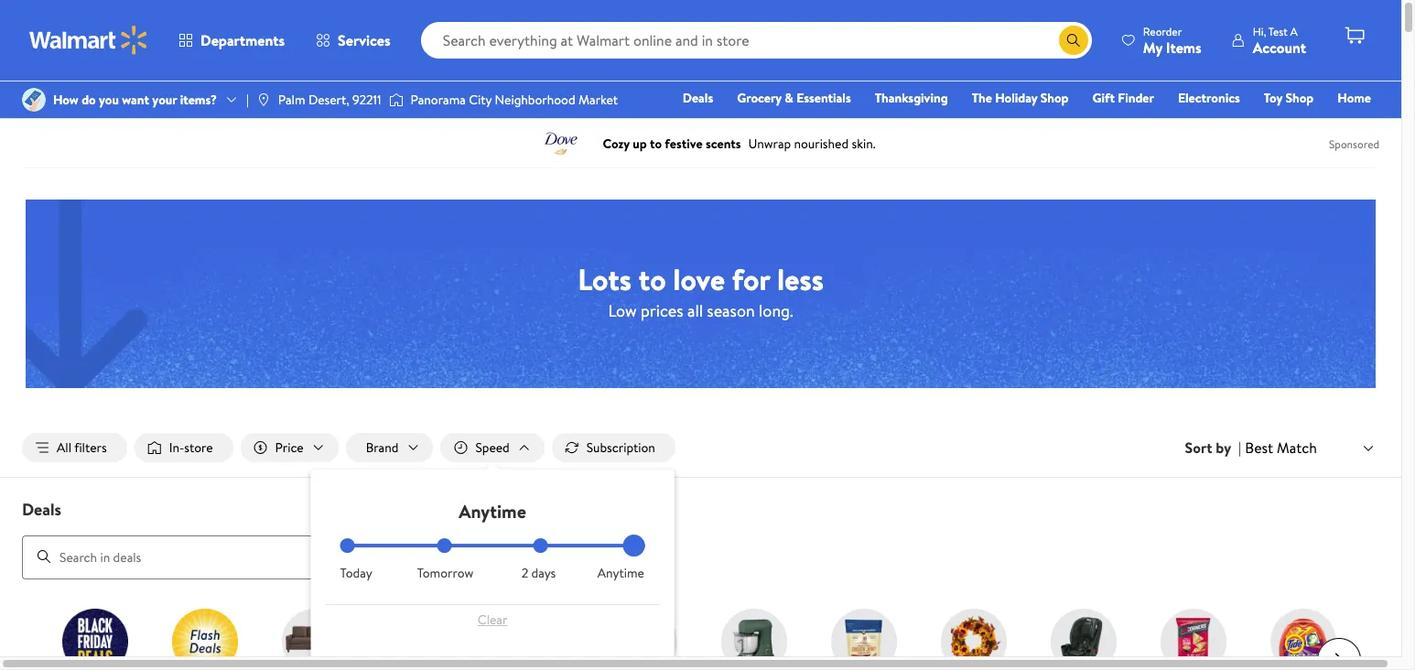 Task type: vqa. For each thing, say whether or not it's contained in the screenshot.
the left  image
yes



Task type: describe. For each thing, give the bounding box(es) containing it.
neighborhood
[[495, 91, 575, 109]]

how
[[53, 91, 79, 109]]

thanksgiving
[[875, 89, 948, 107]]

essentials
[[797, 89, 851, 107]]

all
[[57, 438, 71, 457]]

hi, test a account
[[1253, 23, 1306, 57]]

&
[[785, 89, 793, 107]]

cart contains 0 items total amount $0.00 image
[[1344, 25, 1366, 47]]

holiday
[[995, 89, 1038, 107]]

sort by |
[[1185, 438, 1242, 458]]

services
[[338, 30, 391, 50]]

Tomorrow radio
[[437, 538, 451, 553]]

registry link
[[1152, 114, 1215, 134]]

do
[[82, 91, 96, 109]]

search image
[[37, 549, 51, 564]]

in-
[[169, 438, 184, 457]]

finder
[[1118, 89, 1154, 107]]

panorama city neighborhood market
[[411, 91, 618, 109]]

next slide for chipmodulewithimages list image
[[1317, 638, 1361, 670]]

subscription
[[587, 438, 655, 457]]

kitchen and dining image
[[721, 608, 787, 670]]

electronics
[[1178, 89, 1240, 107]]

thanksgiving link
[[867, 88, 956, 108]]

how fast do you want your order? option group
[[340, 538, 645, 582]]

days
[[531, 564, 556, 582]]

by
[[1216, 438, 1231, 458]]

2
[[522, 564, 528, 582]]

less
[[777, 259, 824, 299]]

toy
[[1264, 89, 1283, 107]]

departments button
[[163, 18, 300, 62]]

palm
[[278, 91, 305, 109]]

2 days
[[522, 564, 556, 582]]

1 shop from the left
[[1041, 89, 1069, 107]]

grocery & essentials
[[737, 89, 851, 107]]

deals inside "search field"
[[22, 498, 61, 521]]

my
[[1143, 37, 1163, 57]]

services button
[[300, 18, 406, 62]]

seasonal decor image
[[941, 608, 1007, 670]]

Search in deals search field
[[22, 535, 575, 579]]

electronics link
[[1170, 88, 1248, 108]]

grocery
[[737, 89, 782, 107]]

 image for how
[[22, 88, 46, 112]]

all filters button
[[22, 433, 127, 462]]

anytime inside the how fast do you want your order? option group
[[597, 564, 644, 582]]

toy shop
[[1264, 89, 1314, 107]]

lots
[[578, 259, 632, 299]]

0 horizontal spatial anytime
[[459, 499, 526, 524]]

tech image
[[502, 608, 568, 670]]

store
[[184, 438, 213, 457]]

fashion image
[[392, 608, 458, 670]]

palm desert, 92211
[[278, 91, 381, 109]]

how do you want your items?
[[53, 91, 217, 109]]

the holiday shop link
[[964, 88, 1077, 108]]

items
[[1166, 37, 1202, 57]]

in-store button
[[134, 433, 233, 462]]

1 horizontal spatial deals
[[683, 89, 713, 107]]

none radio inside the how fast do you want your order? option group
[[534, 538, 548, 553]]

you
[[99, 91, 119, 109]]

Anytime radio
[[630, 538, 645, 553]]

one debit
[[1231, 114, 1293, 133]]

reorder
[[1143, 23, 1182, 39]]

low
[[608, 299, 637, 322]]

gift finder
[[1093, 89, 1154, 107]]

Walmart Site-Wide search field
[[421, 22, 1092, 59]]

items?
[[180, 91, 217, 109]]

stock-up essentials image
[[1271, 608, 1336, 670]]

speed button
[[441, 433, 544, 462]]

gift finder link
[[1084, 88, 1162, 108]]

walmart+
[[1317, 114, 1371, 133]]

to
[[639, 259, 666, 299]]

for
[[732, 259, 770, 299]]

test
[[1269, 23, 1288, 39]]



Task type: locate. For each thing, give the bounding box(es) containing it.
food & beverages image
[[1161, 608, 1227, 670]]

reorder my items
[[1143, 23, 1202, 57]]

0 horizontal spatial deals
[[22, 498, 61, 521]]

shop right holiday at top
[[1041, 89, 1069, 107]]

walmart image
[[29, 26, 148, 55]]

brand
[[366, 438, 399, 457]]

2 shop from the left
[[1286, 89, 1314, 107]]

match
[[1277, 437, 1317, 458]]

all
[[687, 299, 703, 322]]

home fashion
[[1094, 89, 1371, 133]]

pets image
[[831, 608, 897, 670]]

season
[[707, 299, 755, 322]]

 image for panorama
[[389, 91, 403, 109]]

one debit link
[[1223, 114, 1301, 134]]

1 horizontal spatial |
[[1239, 438, 1242, 458]]

 image
[[22, 88, 46, 112], [389, 91, 403, 109]]

shop
[[1041, 89, 1069, 107], [1286, 89, 1314, 107]]

in-store
[[169, 438, 213, 457]]

deals up the search image at the left of the page
[[22, 498, 61, 521]]

anytime up the how fast do you want your order? option group
[[459, 499, 526, 524]]

flash deals image
[[172, 608, 238, 670]]

one
[[1231, 114, 1258, 133]]

shop right toy
[[1286, 89, 1314, 107]]

 image
[[256, 92, 271, 107]]

a
[[1290, 23, 1298, 39]]

baby image
[[1051, 608, 1117, 670]]

hi,
[[1253, 23, 1266, 39]]

best
[[1245, 437, 1273, 458]]

city
[[469, 91, 492, 109]]

prices
[[641, 299, 683, 322]]

1 vertical spatial deals
[[22, 498, 61, 521]]

tomorrow
[[417, 564, 473, 582]]

None radio
[[534, 538, 548, 553]]

| right 'by'
[[1239, 438, 1242, 458]]

subscription button
[[552, 433, 675, 462]]

0 vertical spatial anytime
[[459, 499, 526, 524]]

account
[[1253, 37, 1306, 57]]

 image left how
[[22, 88, 46, 112]]

best match
[[1245, 437, 1317, 458]]

want
[[122, 91, 149, 109]]

brand button
[[346, 433, 433, 462]]

1 horizontal spatial anytime
[[597, 564, 644, 582]]

speed
[[475, 438, 510, 457]]

today
[[340, 564, 372, 582]]

0 vertical spatial |
[[246, 91, 249, 109]]

clear
[[478, 611, 507, 629]]

all filters
[[57, 438, 107, 457]]

panorama
[[411, 91, 466, 109]]

fashion
[[1094, 114, 1137, 133]]

fashion link
[[1086, 114, 1145, 134]]

lots to love for less. low prices all season long. image
[[26, 199, 1376, 389]]

0 vertical spatial deals
[[683, 89, 713, 107]]

departments
[[200, 30, 285, 50]]

92211
[[352, 91, 381, 109]]

0 horizontal spatial shop
[[1041, 89, 1069, 107]]

None range field
[[340, 544, 645, 547]]

1 vertical spatial anytime
[[597, 564, 644, 582]]

Search search field
[[421, 22, 1092, 59]]

the holiday shop
[[972, 89, 1069, 107]]

the
[[972, 89, 992, 107]]

Deals search field
[[0, 498, 1401, 579]]

| left palm
[[246, 91, 249, 109]]

deals link
[[674, 88, 722, 108]]

deals
[[683, 89, 713, 107], [22, 498, 61, 521]]

sponsored
[[1329, 136, 1379, 151]]

1 vertical spatial |
[[1239, 438, 1242, 458]]

market
[[578, 91, 618, 109]]

your
[[152, 91, 177, 109]]

clear button
[[340, 605, 645, 634]]

black friday deals image
[[62, 608, 128, 670]]

registry
[[1160, 114, 1207, 133]]

 image right 92211
[[389, 91, 403, 109]]

desert,
[[308, 91, 349, 109]]

1 horizontal spatial  image
[[389, 91, 403, 109]]

sort
[[1185, 438, 1212, 458]]

1 horizontal spatial shop
[[1286, 89, 1314, 107]]

anytime down anytime "radio"
[[597, 564, 644, 582]]

best match button
[[1242, 436, 1379, 460]]

home image
[[282, 608, 348, 670]]

toy shop link
[[1256, 88, 1322, 108]]

gift
[[1093, 89, 1115, 107]]

lots to love for less low prices all season long.
[[578, 259, 824, 322]]

price
[[275, 438, 304, 457]]

deals left grocery
[[683, 89, 713, 107]]

walmart+ link
[[1308, 114, 1379, 134]]

0 horizontal spatial |
[[246, 91, 249, 109]]

sort and filter section element
[[0, 418, 1401, 477]]

grocery & essentials link
[[729, 88, 859, 108]]

toys image
[[611, 608, 677, 670]]

home link
[[1329, 88, 1379, 108]]

0 horizontal spatial  image
[[22, 88, 46, 112]]

filters
[[74, 438, 107, 457]]

anytime
[[459, 499, 526, 524], [597, 564, 644, 582]]

Today radio
[[340, 538, 355, 553]]

long.
[[759, 299, 793, 322]]

price button
[[240, 433, 338, 462]]

search icon image
[[1066, 33, 1081, 48]]

| inside sort and filter section element
[[1239, 438, 1242, 458]]

debit
[[1261, 114, 1293, 133]]

|
[[246, 91, 249, 109], [1239, 438, 1242, 458]]

home
[[1338, 89, 1371, 107]]



